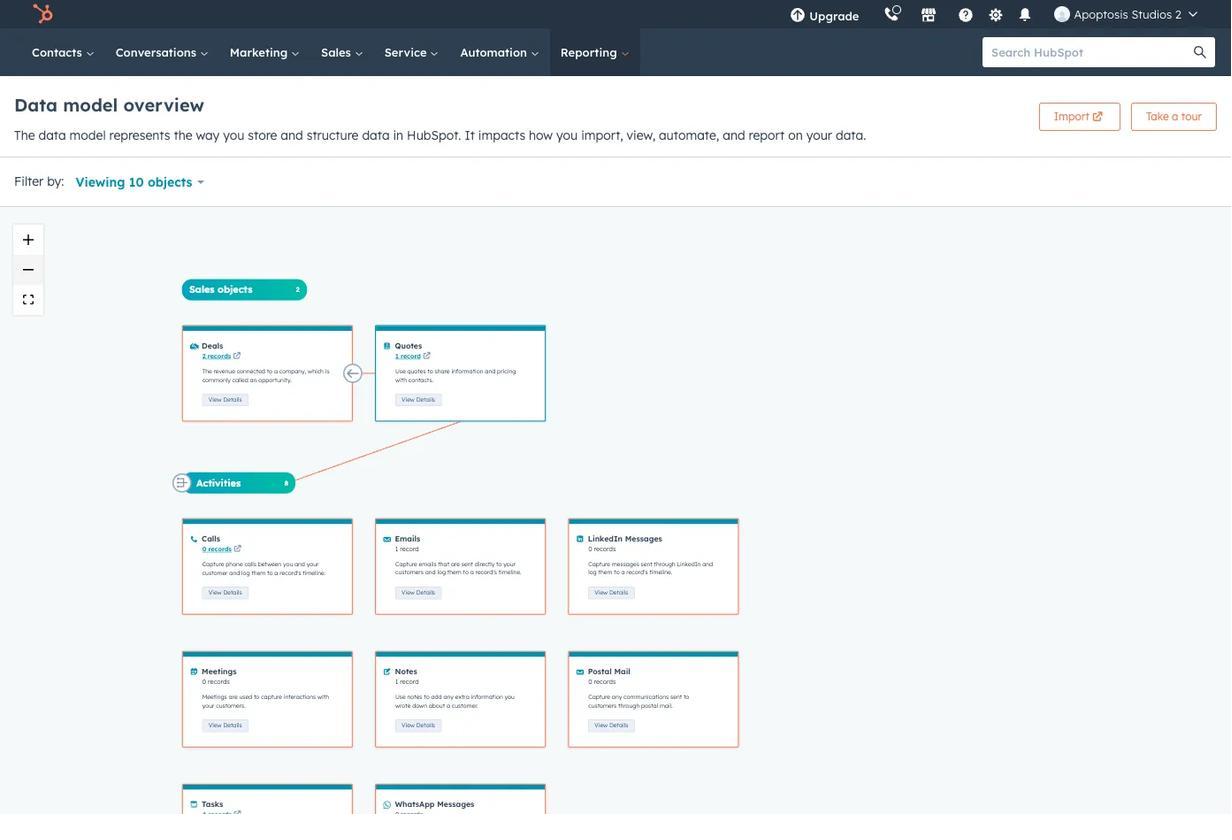 Task type: vqa. For each thing, say whether or not it's contained in the screenshot.
Feed
no



Task type: describe. For each thing, give the bounding box(es) containing it.
quotes
[[408, 368, 426, 375]]

view details for calls
[[209, 589, 242, 596]]

your inside capture phone calls between you and your customer and log them to a record's timeline.
[[307, 561, 319, 568]]

and down phone
[[230, 569, 240, 577]]

hubspot image
[[32, 4, 53, 25]]

apoptosis studios 2
[[1075, 7, 1182, 21]]

data
[[14, 94, 58, 116]]

data model overview
[[14, 94, 204, 116]]

use quotes to share information and pricing with contacts.
[[396, 368, 516, 384]]

use for quotes
[[396, 368, 406, 375]]

view details button for emails
[[396, 587, 442, 599]]

how
[[529, 127, 553, 143]]

view details for notes
[[402, 722, 435, 729]]

0 for linkedin messages
[[589, 545, 593, 553]]

contacts.
[[409, 376, 434, 384]]

studios
[[1132, 7, 1173, 21]]

1 record for emails
[[396, 545, 419, 553]]

on
[[789, 127, 803, 143]]

add
[[431, 693, 442, 700]]

about
[[429, 702, 445, 709]]

communications
[[624, 693, 669, 700]]

overview
[[123, 94, 204, 116]]

structure
[[307, 127, 359, 143]]

the
[[174, 127, 193, 143]]

take a tour button
[[1132, 102, 1218, 131]]

emails
[[395, 534, 421, 543]]

commonly
[[202, 376, 231, 384]]

that
[[438, 560, 450, 568]]

0 vertical spatial model
[[63, 94, 118, 116]]

upgrade
[[810, 9, 860, 23]]

down
[[413, 702, 427, 709]]

capture messages sent through linkedin and log them to a record's timeline.
[[589, 560, 713, 576]]

automate,
[[659, 127, 720, 143]]

timeline. inside capture phone calls between you and your customer and log them to a record's timeline.
[[303, 569, 326, 577]]

notes
[[395, 667, 417, 676]]

Search HubSpot search field
[[983, 37, 1200, 67]]

view for meetings
[[209, 722, 222, 729]]

log inside capture messages sent through linkedin and log them to a record's timeline.
[[589, 569, 597, 576]]

store
[[248, 127, 277, 143]]

details for linkedin messages
[[610, 589, 629, 596]]

between
[[258, 561, 281, 568]]

2 data from the left
[[362, 127, 390, 143]]

is
[[325, 368, 330, 375]]

marketplaces button
[[911, 0, 948, 28]]

2 records
[[202, 352, 231, 360]]

details for deals
[[223, 396, 242, 403]]

conversations link
[[105, 28, 219, 76]]

calling icon button
[[877, 3, 907, 26]]

extra
[[456, 693, 470, 700]]

you inside use notes to add any extra information you wrote down about a customer.
[[505, 693, 515, 700]]

details for calls
[[223, 589, 242, 596]]

the revenue connected to a company, which is commonly called an opportunity.
[[202, 368, 330, 384]]

a inside capture messages sent through linkedin and log them to a record's timeline.
[[622, 569, 625, 576]]

tour
[[1182, 109, 1203, 123]]

quotes
[[395, 341, 422, 350]]

and inside capture emails that are sent directly to your customers and log them to a record's timeline.
[[425, 569, 436, 576]]

0 for meetings
[[202, 678, 206, 686]]

menu containing apoptosis studios 2
[[778, 0, 1211, 28]]

contacts link
[[21, 28, 105, 76]]

capture for calls
[[202, 561, 224, 568]]

view for postal mail
[[595, 722, 608, 729]]

1 vertical spatial 2
[[202, 352, 206, 360]]

0 records link
[[202, 545, 232, 553]]

the for the data model represents the way you store and structure data in hubspot. it impacts how you import, view, automate, and report on your data.
[[14, 127, 35, 143]]

view details for meetings
[[209, 722, 242, 729]]

directly
[[475, 560, 495, 568]]

details for notes
[[417, 722, 435, 729]]

0 records for linkedin messages
[[589, 545, 616, 553]]

viewing 10 objects button
[[64, 165, 216, 200]]

way
[[196, 127, 220, 143]]

import link
[[1040, 102, 1121, 131]]

use notes to add any extra information you wrote down about a customer.
[[396, 693, 515, 709]]

and left the report
[[723, 127, 746, 143]]

share
[[435, 368, 450, 375]]

customers inside capture any communications sent to customers through postal mail.
[[589, 702, 617, 709]]

automation link
[[450, 28, 550, 76]]

interactions
[[284, 693, 316, 700]]

mail
[[614, 667, 631, 676]]

apoptosis
[[1075, 7, 1129, 21]]

take
[[1147, 109, 1170, 123]]

1 record from the top
[[401, 352, 421, 360]]

use for notes
[[396, 693, 406, 700]]

view for quotes
[[402, 396, 415, 403]]

the for the revenue connected to a company, which is commonly called an opportunity.
[[202, 368, 212, 375]]

details for meetings
[[223, 722, 242, 729]]

marketing link
[[219, 28, 311, 76]]

0 records for meetings
[[202, 678, 230, 686]]

notes
[[408, 693, 423, 700]]

a inside button
[[1173, 109, 1179, 123]]

view details for quotes
[[402, 396, 435, 403]]

help button
[[952, 0, 982, 28]]

messages
[[612, 560, 640, 568]]

import
[[1055, 109, 1090, 123]]

calls
[[245, 561, 257, 568]]

meetings are used to capture interactions with your customers.
[[202, 693, 329, 709]]

view details for emails
[[402, 589, 435, 596]]

view for notes
[[402, 722, 415, 729]]

hubspot.
[[407, 127, 462, 143]]

through inside capture any communications sent to customers through postal mail.
[[619, 702, 640, 709]]

view details button for calls
[[202, 587, 249, 599]]

capture
[[261, 693, 282, 700]]

sales
[[321, 45, 355, 59]]

contacts
[[32, 45, 86, 59]]

any inside capture any communications sent to customers through postal mail.
[[612, 693, 622, 700]]

postal mail
[[588, 667, 631, 676]]

with inside the meetings are used to capture interactions with your customers.
[[318, 693, 329, 700]]

apoptosis studios 2 button
[[1045, 0, 1209, 28]]

capture for linkedin messages
[[589, 560, 611, 568]]

fit view image
[[23, 295, 34, 305]]

wrote
[[396, 702, 411, 709]]

capture phone calls between you and your customer and log them to a record's timeline.
[[202, 561, 326, 577]]

customer
[[202, 569, 228, 577]]

a inside capture phone calls between you and your customer and log them to a record's timeline.
[[275, 569, 278, 577]]

emails
[[419, 560, 437, 568]]

deals
[[202, 341, 223, 350]]

to inside the revenue connected to a company, which is commonly called an opportunity.
[[267, 368, 273, 375]]

sent inside capture messages sent through linkedin and log them to a record's timeline.
[[641, 560, 653, 568]]

view details for postal mail
[[595, 722, 629, 729]]

2 inside popup button
[[1176, 7, 1182, 21]]

service
[[385, 45, 430, 59]]

timeline. inside capture messages sent through linkedin and log them to a record's timeline.
[[650, 569, 673, 576]]

0 down calls
[[202, 545, 206, 553]]

by:
[[47, 173, 64, 189]]

and right 'store'
[[281, 127, 303, 143]]

details for quotes
[[417, 396, 435, 403]]

meetings for meetings
[[202, 667, 237, 676]]

0 horizontal spatial linkedin
[[588, 534, 623, 543]]

import,
[[582, 127, 624, 143]]

tasks
[[202, 799, 223, 809]]

through inside capture messages sent through linkedin and log them to a record's timeline.
[[654, 560, 676, 568]]

record for notes
[[400, 678, 419, 686]]

messages for linkedin messages
[[625, 534, 663, 543]]

record for emails
[[400, 545, 419, 553]]

the data model represents the way you store and structure data in hubspot. it impacts how you import, view, automate, and report on your data.
[[14, 127, 867, 143]]

view for deals
[[209, 396, 222, 403]]

view for emails
[[402, 589, 415, 596]]

phone
[[226, 561, 243, 568]]

sales link
[[311, 28, 374, 76]]

them inside capture phone calls between you and your customer and log them to a record's timeline.
[[252, 569, 266, 577]]

capture emails that are sent directly to your customers and log them to a record's timeline.
[[396, 560, 522, 576]]

1 vertical spatial model
[[70, 127, 106, 143]]

linkedin inside capture messages sent through linkedin and log them to a record's timeline.
[[677, 560, 701, 568]]

and inside capture messages sent through linkedin and log them to a record's timeline.
[[703, 560, 713, 568]]

a inside capture emails that are sent directly to your customers and log them to a record's timeline.
[[471, 569, 474, 576]]

view details button for linkedin messages
[[589, 587, 635, 599]]

view details for deals
[[209, 396, 242, 403]]

your right on
[[807, 127, 833, 143]]

view details button for notes
[[396, 720, 442, 732]]

a inside use notes to add any extra information you wrote down about a customer.
[[447, 702, 450, 709]]

are inside capture emails that are sent directly to your customers and log them to a record's timeline.
[[451, 560, 460, 568]]

you inside capture phone calls between you and your customer and log them to a record's timeline.
[[283, 561, 293, 568]]

view for linkedin messages
[[595, 589, 608, 596]]

details for postal mail
[[610, 722, 629, 729]]

pricing
[[497, 368, 516, 375]]

1 1 record from the top
[[396, 352, 421, 360]]

1 record for notes
[[396, 678, 419, 686]]

10
[[129, 174, 144, 190]]

company,
[[279, 368, 306, 375]]

called
[[232, 376, 248, 384]]



Task type: locate. For each thing, give the bounding box(es) containing it.
view details button down capture any communications sent to customers through postal mail.
[[589, 720, 635, 732]]

0 records for postal mail
[[589, 678, 616, 686]]

view details button down contacts.
[[396, 394, 442, 406]]

records for meetings
[[208, 678, 230, 686]]

0 horizontal spatial any
[[444, 693, 454, 700]]

service link
[[374, 28, 450, 76]]

data left "in"
[[362, 127, 390, 143]]

view details button down customer
[[202, 587, 249, 599]]

0 horizontal spatial are
[[229, 693, 238, 700]]

any right add
[[444, 693, 454, 700]]

1 horizontal spatial any
[[612, 693, 622, 700]]

0 vertical spatial the
[[14, 127, 35, 143]]

you
[[223, 127, 245, 143], [557, 127, 578, 143], [283, 561, 293, 568], [505, 693, 515, 700]]

1 use from the top
[[396, 368, 406, 375]]

capture
[[396, 560, 417, 568], [589, 560, 611, 568], [202, 561, 224, 568], [589, 693, 611, 700]]

postal
[[588, 667, 612, 676]]

automation
[[461, 45, 531, 59]]

in
[[393, 127, 404, 143]]

0 vertical spatial 1 record
[[396, 352, 421, 360]]

objects
[[148, 174, 192, 190]]

messages for whatsapp messages
[[437, 799, 475, 809]]

customers.
[[216, 702, 246, 709]]

view details button for postal mail
[[589, 720, 635, 732]]

model right data
[[63, 94, 118, 116]]

2 horizontal spatial them
[[599, 569, 613, 576]]

messages right the whatsapp
[[437, 799, 475, 809]]

capture inside capture messages sent through linkedin and log them to a record's timeline.
[[589, 560, 611, 568]]

any
[[444, 693, 454, 700], [612, 693, 622, 700]]

you right way
[[223, 127, 245, 143]]

help image
[[959, 8, 975, 24]]

your inside capture emails that are sent directly to your customers and log them to a record's timeline.
[[504, 560, 516, 568]]

notifications image
[[1018, 8, 1034, 24]]

search button
[[1186, 37, 1216, 67]]

0 horizontal spatial with
[[318, 693, 329, 700]]

1 horizontal spatial log
[[438, 569, 446, 576]]

view down the commonly
[[209, 396, 222, 403]]

use left the 'quotes'
[[396, 368, 406, 375]]

information
[[452, 368, 484, 375], [471, 693, 503, 700]]

capture inside capture phone calls between you and your customer and log them to a record's timeline.
[[202, 561, 224, 568]]

capture inside capture emails that are sent directly to your customers and log them to a record's timeline.
[[396, 560, 417, 568]]

sent
[[462, 560, 473, 568], [641, 560, 653, 568], [671, 693, 682, 700]]

your right directly on the bottom of the page
[[504, 560, 516, 568]]

capture for postal mail
[[589, 693, 611, 700]]

1 horizontal spatial record's
[[476, 569, 497, 576]]

records down postal mail
[[594, 678, 616, 686]]

1 down "emails"
[[396, 545, 398, 553]]

you right the how on the top left of the page
[[557, 127, 578, 143]]

1 vertical spatial meetings
[[202, 693, 227, 700]]

1 vertical spatial 1
[[396, 545, 398, 553]]

0 horizontal spatial 2
[[202, 352, 206, 360]]

0 horizontal spatial record's
[[280, 569, 301, 577]]

and inside use quotes to share information and pricing with contacts.
[[485, 368, 496, 375]]

sent up mail.
[[671, 693, 682, 700]]

take a tour
[[1147, 109, 1203, 123]]

search image
[[1195, 46, 1207, 58]]

details down customers.
[[223, 722, 242, 729]]

capture inside capture any communications sent to customers through postal mail.
[[589, 693, 611, 700]]

0 vertical spatial with
[[396, 376, 407, 384]]

your right the between
[[307, 561, 319, 568]]

marketing
[[230, 45, 291, 59]]

mail.
[[660, 702, 673, 709]]

a
[[1173, 109, 1179, 123], [274, 368, 278, 375], [471, 569, 474, 576], [622, 569, 625, 576], [275, 569, 278, 577], [447, 702, 450, 709]]

settings link
[[985, 5, 1007, 23]]

viewing
[[76, 174, 125, 190]]

record's inside capture messages sent through linkedin and log them to a record's timeline.
[[627, 569, 648, 576]]

connected
[[237, 368, 265, 375]]

view for calls
[[209, 589, 222, 596]]

meetings
[[202, 667, 237, 676], [202, 693, 227, 700]]

log inside capture phone calls between you and your customer and log them to a record's timeline.
[[242, 569, 250, 577]]

and right messages
[[703, 560, 713, 568]]

sent left directly on the bottom of the page
[[462, 560, 473, 568]]

sent inside capture any communications sent to customers through postal mail.
[[671, 693, 682, 700]]

1 vertical spatial use
[[396, 693, 406, 700]]

your left customers.
[[202, 702, 215, 709]]

view down the wrote
[[402, 722, 415, 729]]

them inside capture messages sent through linkedin and log them to a record's timeline.
[[599, 569, 613, 576]]

0 vertical spatial are
[[451, 560, 460, 568]]

and right the between
[[295, 561, 305, 568]]

1 vertical spatial information
[[471, 693, 503, 700]]

2 1 from the top
[[396, 545, 398, 553]]

record's down directly on the bottom of the page
[[476, 569, 497, 576]]

them down "that"
[[448, 569, 462, 576]]

model
[[63, 94, 118, 116], [70, 127, 106, 143]]

1 down notes
[[396, 678, 398, 686]]

view details button for deals
[[202, 394, 249, 406]]

zoom in image
[[23, 235, 34, 245]]

view details button for meetings
[[202, 720, 249, 732]]

0 horizontal spatial the
[[14, 127, 35, 143]]

1 record down quotes
[[396, 352, 421, 360]]

0 records up customers.
[[202, 678, 230, 686]]

records
[[208, 352, 231, 360], [208, 545, 232, 553], [594, 545, 616, 553], [208, 678, 230, 686], [594, 678, 616, 686]]

1 horizontal spatial data
[[362, 127, 390, 143]]

and
[[281, 127, 303, 143], [723, 127, 746, 143], [485, 368, 496, 375], [703, 560, 713, 568], [295, 561, 305, 568], [425, 569, 436, 576], [230, 569, 240, 577]]

1 for emails
[[396, 545, 398, 553]]

are
[[451, 560, 460, 568], [229, 693, 238, 700]]

1 vertical spatial messages
[[437, 799, 475, 809]]

the up the commonly
[[202, 368, 212, 375]]

any down mail
[[612, 693, 622, 700]]

0 horizontal spatial messages
[[437, 799, 475, 809]]

view details button down customers.
[[202, 720, 249, 732]]

2 record from the top
[[400, 545, 419, 553]]

1 record
[[396, 352, 421, 360], [396, 545, 419, 553], [396, 678, 419, 686]]

record down quotes
[[401, 352, 421, 360]]

to inside use notes to add any extra information you wrote down about a customer.
[[424, 693, 430, 700]]

details down capture any communications sent to customers through postal mail.
[[610, 722, 629, 729]]

settings image
[[988, 8, 1004, 23]]

0 down postal at the bottom left of page
[[589, 678, 593, 686]]

view details for linkedin messages
[[595, 589, 629, 596]]

0 horizontal spatial through
[[619, 702, 640, 709]]

view down customer
[[209, 589, 222, 596]]

2 vertical spatial record
[[400, 678, 419, 686]]

meetings inside the meetings are used to capture interactions with your customers.
[[202, 693, 227, 700]]

viewing 10 objects
[[76, 174, 192, 190]]

log down linkedin messages
[[589, 569, 597, 576]]

your
[[807, 127, 833, 143], [504, 560, 516, 568], [307, 561, 319, 568], [202, 702, 215, 709]]

you right extra
[[505, 693, 515, 700]]

1 horizontal spatial timeline.
[[499, 569, 522, 576]]

view details button for quotes
[[396, 394, 442, 406]]

details down messages
[[610, 589, 629, 596]]

through right messages
[[654, 560, 676, 568]]

are up customers.
[[229, 693, 238, 700]]

information inside use notes to add any extra information you wrote down about a customer.
[[471, 693, 503, 700]]

1 vertical spatial record
[[400, 545, 419, 553]]

1 vertical spatial customers
[[589, 702, 617, 709]]

1 horizontal spatial 2
[[1176, 7, 1182, 21]]

1
[[396, 352, 399, 360], [396, 545, 398, 553], [396, 678, 398, 686]]

you right the between
[[283, 561, 293, 568]]

2 horizontal spatial record's
[[627, 569, 648, 576]]

capture any communications sent to customers through postal mail.
[[589, 693, 690, 709]]

1 down quotes
[[396, 352, 399, 360]]

which
[[308, 368, 324, 375]]

menu
[[778, 0, 1211, 28]]

1 record link
[[396, 352, 421, 360]]

view details down emails
[[402, 589, 435, 596]]

view details down capture any communications sent to customers through postal mail.
[[595, 722, 629, 729]]

meetings for meetings are used to capture interactions with your customers.
[[202, 693, 227, 700]]

to inside the meetings are used to capture interactions with your customers.
[[254, 693, 260, 700]]

2 any from the left
[[612, 693, 622, 700]]

menu item
[[872, 0, 876, 28]]

sent inside capture emails that are sent directly to your customers and log them to a record's timeline.
[[462, 560, 473, 568]]

messages up capture messages sent through linkedin and log them to a record's timeline.
[[625, 534, 663, 543]]

1 horizontal spatial messages
[[625, 534, 663, 543]]

0 for postal mail
[[589, 678, 593, 686]]

revenue
[[214, 368, 235, 375]]

record's
[[476, 569, 497, 576], [627, 569, 648, 576], [280, 569, 301, 577]]

view down "emails"
[[402, 589, 415, 596]]

records for linkedin messages
[[594, 545, 616, 553]]

to inside capture phone calls between you and your customer and log them to a record's timeline.
[[267, 569, 273, 577]]

the
[[14, 127, 35, 143], [202, 368, 212, 375]]

used
[[239, 693, 252, 700]]

1 vertical spatial with
[[318, 693, 329, 700]]

0 vertical spatial customers
[[396, 569, 424, 576]]

view details button down messages
[[589, 587, 635, 599]]

records down linkedin messages
[[594, 545, 616, 553]]

0 horizontal spatial log
[[242, 569, 250, 577]]

2 vertical spatial 1
[[396, 678, 398, 686]]

record down notes
[[400, 678, 419, 686]]

2 use from the top
[[396, 693, 406, 700]]

records up customers.
[[208, 678, 230, 686]]

details down contacts.
[[417, 396, 435, 403]]

notifications button
[[1011, 0, 1041, 28]]

0 vertical spatial information
[[452, 368, 484, 375]]

information right share
[[452, 368, 484, 375]]

capture for emails
[[396, 560, 417, 568]]

2 meetings from the top
[[202, 693, 227, 700]]

through down communications
[[619, 702, 640, 709]]

details for emails
[[417, 589, 435, 596]]

0 horizontal spatial timeline.
[[303, 569, 326, 577]]

records down deals on the left top
[[208, 352, 231, 360]]

model down data model overview
[[70, 127, 106, 143]]

timeline. inside capture emails that are sent directly to your customers and log them to a record's timeline.
[[499, 569, 522, 576]]

3 1 record from the top
[[396, 678, 419, 686]]

upgrade image
[[791, 8, 806, 24]]

with
[[396, 376, 407, 384], [318, 693, 329, 700]]

calling icon image
[[884, 7, 900, 23]]

0 vertical spatial meetings
[[202, 667, 237, 676]]

to inside capture any communications sent to customers through postal mail.
[[684, 693, 690, 700]]

0 horizontal spatial them
[[252, 569, 266, 577]]

customers inside capture emails that are sent directly to your customers and log them to a record's timeline.
[[396, 569, 424, 576]]

0 vertical spatial 2
[[1176, 7, 1182, 21]]

capture left emails
[[396, 560, 417, 568]]

use inside use notes to add any extra information you wrote down about a customer.
[[396, 693, 406, 700]]

2 records link
[[202, 352, 231, 360]]

use up the wrote
[[396, 693, 406, 700]]

view details button down the commonly
[[202, 394, 249, 406]]

capture down postal at the bottom left of page
[[589, 693, 611, 700]]

use
[[396, 368, 406, 375], [396, 693, 406, 700]]

represents
[[109, 127, 170, 143]]

sent right messages
[[641, 560, 653, 568]]

records down calls
[[208, 545, 232, 553]]

1 vertical spatial the
[[202, 368, 212, 375]]

0 vertical spatial messages
[[625, 534, 663, 543]]

0 down linkedin messages
[[589, 545, 593, 553]]

1 record down "emails"
[[396, 545, 419, 553]]

them down messages
[[599, 569, 613, 576]]

2 horizontal spatial log
[[589, 569, 597, 576]]

customers down postal at the bottom left of page
[[589, 702, 617, 709]]

0 records
[[202, 545, 232, 553], [589, 545, 616, 553], [202, 678, 230, 686], [589, 678, 616, 686]]

an
[[250, 376, 257, 384]]

1 for notes
[[396, 678, 398, 686]]

view details down down
[[402, 722, 435, 729]]

information up customer.
[[471, 693, 503, 700]]

marketplaces image
[[922, 8, 938, 24]]

customer.
[[452, 702, 478, 709]]

record's inside capture phone calls between you and your customer and log them to a record's timeline.
[[280, 569, 301, 577]]

0 vertical spatial use
[[396, 368, 406, 375]]

view down capture messages sent through linkedin and log them to a record's timeline.
[[595, 589, 608, 596]]

the inside the revenue connected to a company, which is commonly called an opportunity.
[[202, 368, 212, 375]]

3 1 from the top
[[396, 678, 398, 686]]

log down "that"
[[438, 569, 446, 576]]

log down calls at the left bottom of the page
[[242, 569, 250, 577]]

it
[[465, 127, 475, 143]]

1 vertical spatial linkedin
[[677, 560, 701, 568]]

view details down customer
[[209, 589, 242, 596]]

1 vertical spatial are
[[229, 693, 238, 700]]

with left contacts.
[[396, 376, 407, 384]]

data.
[[836, 127, 867, 143]]

view,
[[627, 127, 656, 143]]

3 record from the top
[[400, 678, 419, 686]]

1 horizontal spatial linkedin
[[677, 560, 701, 568]]

1 horizontal spatial sent
[[641, 560, 653, 568]]

linkedin right messages
[[677, 560, 701, 568]]

0 horizontal spatial sent
[[462, 560, 473, 568]]

with inside use quotes to share information and pricing with contacts.
[[396, 376, 407, 384]]

2 vertical spatial 1 record
[[396, 678, 419, 686]]

0 records down calls
[[202, 545, 232, 553]]

use inside use quotes to share information and pricing with contacts.
[[396, 368, 406, 375]]

timeline.
[[499, 569, 522, 576], [650, 569, 673, 576], [303, 569, 326, 577]]

1 meetings from the top
[[202, 667, 237, 676]]

postal
[[642, 702, 659, 709]]

to
[[267, 368, 273, 375], [428, 368, 433, 375], [497, 560, 502, 568], [463, 569, 469, 576], [614, 569, 620, 576], [267, 569, 273, 577], [254, 693, 260, 700], [424, 693, 430, 700], [684, 693, 690, 700]]

1 horizontal spatial the
[[202, 368, 212, 375]]

2 horizontal spatial sent
[[671, 693, 682, 700]]

reporting link
[[550, 28, 640, 76]]

1 data from the left
[[38, 127, 66, 143]]

0 horizontal spatial customers
[[396, 569, 424, 576]]

0 horizontal spatial data
[[38, 127, 66, 143]]

capture left messages
[[589, 560, 611, 568]]

data
[[38, 127, 66, 143], [362, 127, 390, 143]]

1 horizontal spatial with
[[396, 376, 407, 384]]

1 horizontal spatial through
[[654, 560, 676, 568]]

view details down contacts.
[[402, 396, 435, 403]]

details down down
[[417, 722, 435, 729]]

view down customers.
[[209, 722, 222, 729]]

1 any from the left
[[444, 693, 454, 700]]

1 vertical spatial 1 record
[[396, 545, 419, 553]]

view details down customers.
[[209, 722, 242, 729]]

the down data
[[14, 127, 35, 143]]

information inside use quotes to share information and pricing with contacts.
[[452, 368, 484, 375]]

0
[[202, 545, 206, 553], [589, 545, 593, 553], [202, 678, 206, 686], [589, 678, 593, 686]]

2 right studios
[[1176, 7, 1182, 21]]

log inside capture emails that are sent directly to your customers and log them to a record's timeline.
[[438, 569, 446, 576]]

report
[[749, 127, 785, 143]]

0 vertical spatial 1
[[396, 352, 399, 360]]

and down emails
[[425, 569, 436, 576]]

1 vertical spatial through
[[619, 702, 640, 709]]

them inside capture emails that are sent directly to your customers and log them to a record's timeline.
[[448, 569, 462, 576]]

to inside capture messages sent through linkedin and log them to a record's timeline.
[[614, 569, 620, 576]]

1 horizontal spatial them
[[448, 569, 462, 576]]

record's inside capture emails that are sent directly to your customers and log them to a record's timeline.
[[476, 569, 497, 576]]

filter
[[14, 173, 44, 189]]

to inside use quotes to share information and pricing with contacts.
[[428, 368, 433, 375]]

2 1 record from the top
[[396, 545, 419, 553]]

0 records down linkedin messages
[[589, 545, 616, 553]]

any inside use notes to add any extra information you wrote down about a customer.
[[444, 693, 454, 700]]

calls
[[202, 534, 220, 543]]

view details down messages
[[595, 589, 629, 596]]

details down called
[[223, 396, 242, 403]]

0 records down postal at the bottom left of page
[[589, 678, 616, 686]]

them
[[448, 569, 462, 576], [599, 569, 613, 576], [252, 569, 266, 577]]

through
[[654, 560, 676, 568], [619, 702, 640, 709]]

and left the pricing
[[485, 368, 496, 375]]

view details button down down
[[396, 720, 442, 732]]

linkedin
[[588, 534, 623, 543], [677, 560, 701, 568]]

linkedin messages
[[588, 534, 663, 543]]

record's down messages
[[627, 569, 648, 576]]

linkedin up messages
[[588, 534, 623, 543]]

0 vertical spatial through
[[654, 560, 676, 568]]

impacts
[[479, 127, 526, 143]]

a inside the revenue connected to a company, which is commonly called an opportunity.
[[274, 368, 278, 375]]

1 1 from the top
[[396, 352, 399, 360]]

1 horizontal spatial customers
[[589, 702, 617, 709]]

view details button
[[202, 394, 249, 406], [396, 394, 442, 406], [202, 587, 249, 599], [396, 587, 442, 599], [589, 587, 635, 599], [202, 720, 249, 732], [396, 720, 442, 732], [589, 720, 635, 732]]

record's down the between
[[280, 569, 301, 577]]

view details button down emails
[[396, 587, 442, 599]]

view down capture any communications sent to customers through postal mail.
[[595, 722, 608, 729]]

0 up the meetings are used to capture interactions with your customers.
[[202, 678, 206, 686]]

2 horizontal spatial timeline.
[[650, 569, 673, 576]]

your inside the meetings are used to capture interactions with your customers.
[[202, 702, 215, 709]]

1 horizontal spatial are
[[451, 560, 460, 568]]

0 vertical spatial record
[[401, 352, 421, 360]]

whatsapp messages
[[395, 799, 475, 809]]

are inside the meetings are used to capture interactions with your customers.
[[229, 693, 238, 700]]

customers down emails
[[396, 569, 424, 576]]

reporting
[[561, 45, 621, 59]]

0 vertical spatial linkedin
[[588, 534, 623, 543]]

details down emails
[[417, 589, 435, 596]]

records for postal mail
[[594, 678, 616, 686]]

tara schultz image
[[1055, 6, 1071, 22]]



